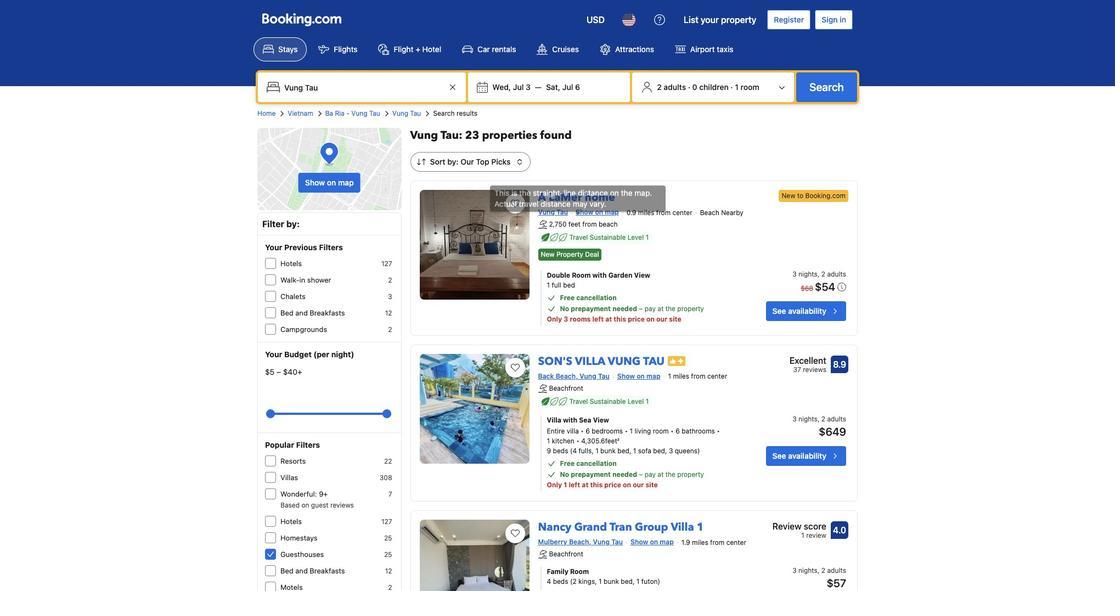 Task type: vqa. For each thing, say whether or not it's contained in the screenshot.


Task type: locate. For each thing, give the bounding box(es) containing it.
•
[[581, 427, 584, 435], [625, 427, 628, 435], [671, 427, 674, 435], [717, 427, 720, 435], [577, 437, 580, 445]]

from right the '1.9'
[[711, 539, 725, 547]]

(per
[[314, 350, 330, 359]]

0 vertical spatial no prepayment needed – pay at the property
[[560, 305, 705, 313]]

6 left the bathrooms
[[676, 427, 680, 435]]

new
[[782, 192, 796, 200], [541, 250, 555, 258]]

1 vertical spatial level
[[628, 398, 644, 406]]

1 vertical spatial reviews
[[331, 501, 354, 510]]

show inside button
[[305, 178, 325, 187]]

adults for 3 nights , 2 adults $57
[[828, 567, 847, 575]]

travel sustainable level 1
[[570, 234, 649, 242], [570, 398, 649, 406]]

4.0
[[834, 526, 847, 535]]

villa
[[575, 354, 606, 369]]

, inside 3 nights , 2 adults $649
[[818, 415, 820, 423]]

0 horizontal spatial with
[[563, 416, 578, 424]]

1 needed from the top
[[613, 305, 638, 313]]

0 vertical spatial beach,
[[556, 372, 578, 380]]

tau
[[643, 354, 665, 369]]

-
[[347, 109, 350, 118]]

only 3 rooms left at this price on our site
[[547, 315, 682, 323]]

beachfront for review
[[549, 550, 584, 559]]

entire villa • 6 bedrooms • 1 living room • 6 bathrooms • 1 kitchen • 4,305.6feet² 9 beds (4 fulls, 1 bunk bed, 1 sofa bed, 3 queens)
[[547, 427, 720, 455]]

nights inside 3 nights , 2 adults $649
[[799, 415, 818, 423]]

and down guesthouses
[[296, 567, 308, 576]]

left down (4
[[569, 481, 581, 489]]

pay down double room with garden view link
[[645, 305, 656, 313]]

travel
[[570, 234, 588, 242], [570, 398, 588, 406]]

1 inside review score 1 review
[[802, 532, 805, 540]]

0 vertical spatial travel
[[570, 234, 588, 242]]

vung down a
[[539, 208, 555, 216]]

0 vertical spatial villa
[[547, 416, 562, 424]]

level up villa with sea view link
[[628, 398, 644, 406]]

free cancellation for left
[[560, 294, 617, 302]]

double room with garden view link
[[547, 271, 733, 280]]

1 vertical spatial no prepayment needed – pay at the property
[[560, 471, 705, 479]]

map inside button
[[338, 178, 354, 187]]

attractions
[[616, 44, 655, 54]]

sustainable down beach
[[590, 234, 626, 242]]

2 vertical spatial ,
[[818, 567, 820, 575]]

no prepayment needed – pay at the property down sofa
[[560, 471, 705, 479]]

2 12 from the top
[[385, 567, 392, 576]]

free cancellation down 'fulls,'
[[560, 460, 617, 468]]

1 travel sustainable level 1 from the top
[[570, 234, 649, 242]]

0 vertical spatial see
[[773, 306, 787, 316]]

1 vertical spatial room
[[571, 568, 589, 576]]

0 vertical spatial bunk
[[601, 447, 616, 455]]

1 25 from the top
[[384, 534, 392, 543]]

availability
[[789, 306, 827, 316], [789, 451, 827, 461]]

property
[[722, 15, 757, 25], [678, 305, 705, 313], [678, 471, 705, 479]]

room
[[572, 271, 591, 279], [571, 568, 589, 576]]

0 vertical spatial cancellation
[[577, 294, 617, 302]]

1 vertical spatial miles
[[674, 373, 690, 381]]

flight
[[394, 44, 414, 54]]

cancellation down 'fulls,'
[[577, 460, 617, 468]]

0 vertical spatial free
[[560, 294, 575, 302]]

2 sustainable from the top
[[590, 398, 626, 406]]

1 left full
[[547, 281, 550, 289]]

jul right sat,
[[563, 82, 574, 92]]

futon)
[[642, 578, 661, 586]]

show for back beach, vung tau
[[618, 372, 635, 380]]

0 vertical spatial search
[[810, 81, 845, 93]]

see availability down $68 at the right of page
[[773, 306, 827, 316]]

1 hotels from the top
[[281, 259, 302, 268]]

room inside dropdown button
[[741, 82, 760, 92]]

1 right the kings,
[[599, 578, 602, 586]]

room inside double room with garden view link
[[572, 271, 591, 279]]

1 vertical spatial needed
[[613, 471, 638, 479]]

nancy grand tran group villa 1
[[539, 520, 704, 535]]

lamer
[[549, 190, 582, 205]]

no for 1
[[560, 471, 570, 479]]

1 vertical spatial villa
[[671, 520, 695, 535]]

property right your
[[722, 15, 757, 25]]

list your property
[[684, 15, 757, 25]]

1 vertical spatial your
[[265, 350, 283, 359]]

2 horizontal spatial miles
[[693, 539, 709, 547]]

cancellation for at
[[577, 460, 617, 468]]

in for walk-
[[300, 276, 306, 284]]

see availability link for only 1 left at this price on our site
[[766, 446, 847, 466]]

bed down chalets
[[281, 309, 294, 317]]

0 vertical spatial the
[[666, 305, 676, 313]]

0 vertical spatial and
[[296, 309, 308, 317]]

2 , from the top
[[818, 415, 820, 423]]

filters right "previous"
[[319, 243, 343, 252]]

bunk inside the family room 4 beds (2 kings, 1 bunk bed, 1 futon)
[[604, 578, 619, 586]]

nights
[[799, 270, 818, 278], [799, 415, 818, 423], [799, 567, 818, 575]]

room right living
[[653, 427, 669, 435]]

1 horizontal spatial room
[[741, 82, 760, 92]]

1 vertical spatial –
[[277, 367, 281, 377]]

needed
[[613, 305, 638, 313], [613, 471, 638, 479]]

taxis
[[717, 44, 734, 54]]

1 vertical spatial free cancellation
[[560, 460, 617, 468]]

nights inside 3 nights , 2 adults $57
[[799, 567, 818, 575]]

1 beds from the top
[[553, 447, 569, 455]]

1 pay from the top
[[645, 305, 656, 313]]

beds inside the family room 4 beds (2 kings, 1 bunk bed, 1 futon)
[[553, 578, 569, 586]]

1 horizontal spatial site
[[670, 315, 682, 323]]

– for villa with sea view
[[639, 471, 643, 479]]

1 miles from center
[[669, 373, 728, 381]]

search results updated. vung tau: 23 properties found. applied filters: guesthouses. element
[[411, 128, 858, 143]]

guest
[[311, 501, 329, 510]]

2 no from the top
[[560, 471, 570, 479]]

new left to
[[782, 192, 796, 200]]

2 beachfront from the top
[[549, 550, 584, 559]]

2 only from the top
[[547, 481, 562, 489]]

1 inside dropdown button
[[736, 82, 739, 92]]

2 horizontal spatial 6
[[676, 427, 680, 435]]

1 vertical spatial 12
[[385, 567, 392, 576]]

1 vertical spatial bunk
[[604, 578, 619, 586]]

1 · from the left
[[689, 82, 691, 92]]

1 vertical spatial free
[[560, 460, 575, 468]]

airport taxis link
[[666, 37, 743, 62]]

0 vertical spatial nights
[[799, 270, 818, 278]]

1 vertical spatial hotels
[[281, 517, 302, 526]]

0 horizontal spatial jul
[[513, 82, 524, 92]]

beds down kitchen
[[553, 447, 569, 455]]

2 jul from the left
[[563, 82, 574, 92]]

9
[[547, 447, 551, 455]]

127
[[382, 260, 392, 268], [382, 518, 392, 526]]

2 vertical spatial –
[[639, 471, 643, 479]]

nancy grand tran group villa 1 link
[[539, 516, 704, 535]]

travel sustainable level 1 up bedrooms
[[570, 398, 649, 406]]

2 25 from the top
[[384, 551, 392, 559]]

villa up the '1.9'
[[671, 520, 695, 535]]

2 the from the top
[[666, 471, 676, 479]]

in
[[840, 15, 847, 24], [300, 276, 306, 284]]

property up this property is part of our preferred plus program. it's committed to providing outstanding service and excellent value. it'll pay us a higher commission if you make a booking. icon
[[678, 305, 705, 313]]

beach
[[701, 209, 720, 217]]

at down 'fulls,'
[[582, 481, 589, 489]]

0 vertical spatial by:
[[448, 157, 459, 166]]

in left shower
[[300, 276, 306, 284]]

free down (4
[[560, 460, 575, 468]]

free cancellation up rooms
[[560, 294, 617, 302]]

travel sustainable level 1 down beach
[[570, 234, 649, 242]]

room inside the family room 4 beds (2 kings, 1 bunk bed, 1 futon)
[[571, 568, 589, 576]]

0 vertical spatial 12
[[385, 309, 392, 317]]

2 vertical spatial property
[[678, 471, 705, 479]]

2 needed from the top
[[613, 471, 638, 479]]

– up only 3 rooms left at this price on our site
[[639, 305, 643, 313]]

our down sofa
[[633, 481, 644, 489]]

price down double room with garden view link
[[628, 315, 645, 323]]

1.9
[[682, 539, 691, 547]]

night)
[[332, 350, 354, 359]]

1 free cancellation from the top
[[560, 294, 617, 302]]

1 prepayment from the top
[[571, 305, 611, 313]]

1 availability from the top
[[789, 306, 827, 316]]

car rentals
[[478, 44, 516, 54]]

your down filter
[[265, 243, 283, 252]]

map for mulberry beach, vung tau
[[660, 538, 674, 546]]

map for back beach, vung tau
[[647, 372, 661, 380]]

free cancellation
[[560, 294, 617, 302], [560, 460, 617, 468]]

based on guest reviews
[[281, 501, 354, 510]]

show on map inside button
[[305, 178, 354, 187]]

sustainable
[[590, 234, 626, 242], [590, 398, 626, 406]]

1 horizontal spatial our
[[657, 315, 668, 323]]

see availability link down $68 at the right of page
[[766, 301, 847, 321]]

0.9 miles from center
[[627, 209, 693, 217]]

free for 3
[[560, 294, 575, 302]]

2 vertical spatial nights
[[799, 567, 818, 575]]

new left the property
[[541, 250, 555, 258]]

kings,
[[579, 578, 597, 586]]

2 see availability link from the top
[[766, 446, 847, 466]]

, up $54
[[818, 270, 820, 278]]

flights
[[334, 44, 358, 54]]

only for only 1 left at this price on our site
[[547, 481, 562, 489]]

2 no prepayment needed – pay at the property from the top
[[560, 471, 705, 479]]

0 vertical spatial beachfront
[[549, 384, 584, 393]]

review
[[807, 532, 827, 540]]

1 only from the top
[[547, 315, 562, 323]]

adults up $54
[[828, 270, 847, 278]]

booking.com image
[[263, 13, 342, 26]]

2 travel from the top
[[570, 398, 588, 406]]

your for your previous filters
[[265, 243, 283, 252]]

this right rooms
[[614, 315, 627, 323]]

–
[[639, 305, 643, 313], [277, 367, 281, 377], [639, 471, 643, 479]]

beach, down "grand" at the right
[[569, 538, 592, 546]]

2 pay from the top
[[645, 471, 656, 479]]

0 horizontal spatial miles
[[639, 209, 655, 217]]

1 see from the top
[[773, 306, 787, 316]]

campgrounds
[[281, 325, 327, 334]]

nancy grand tran group villa 1 image
[[420, 520, 530, 591]]

1 horizontal spatial jul
[[563, 82, 574, 92]]

1 vertical spatial only
[[547, 481, 562, 489]]

bed, down family room link
[[621, 578, 635, 586]]

1 vertical spatial property
[[678, 305, 705, 313]]

3 , from the top
[[818, 567, 820, 575]]

in right sign
[[840, 15, 847, 24]]

pay
[[645, 305, 656, 313], [645, 471, 656, 479]]

free cancellation for at
[[560, 460, 617, 468]]

hotels down based
[[281, 517, 302, 526]]

from up the bathrooms
[[692, 373, 706, 381]]

cancellation down double room with garden view on the top
[[577, 294, 617, 302]]

2 availability from the top
[[789, 451, 827, 461]]

bunk down 4,305.6feet²
[[601, 447, 616, 455]]

0 vertical spatial filters
[[319, 243, 343, 252]]

only
[[547, 315, 562, 323], [547, 481, 562, 489]]

2 inside dropdown button
[[657, 82, 662, 92]]

vung tau: 23 properties found
[[411, 128, 572, 143]]

1 vertical spatial bed and breakfasts
[[281, 567, 345, 576]]

0 vertical spatial 25
[[384, 534, 392, 543]]

property down queens)
[[678, 471, 705, 479]]

prepayment for at
[[571, 471, 611, 479]]

a lamer home
[[539, 190, 616, 205]]

2 travel sustainable level 1 from the top
[[570, 398, 649, 406]]

1 your from the top
[[265, 243, 283, 252]]

0 vertical spatial left
[[593, 315, 604, 323]]

bed and breakfasts down guesthouses
[[281, 567, 345, 576]]

0 vertical spatial room
[[741, 82, 760, 92]]

needed up only 3 rooms left at this price on our site
[[613, 305, 638, 313]]

4
[[547, 578, 552, 586]]

view right garden
[[635, 271, 651, 279]]

$5 – $40+
[[265, 367, 302, 377]]

breakfasts down guesthouses
[[310, 567, 345, 576]]

1 free from the top
[[560, 294, 575, 302]]

0 horizontal spatial site
[[646, 481, 658, 489]]

new property deal
[[541, 250, 599, 258]]

1 breakfasts from the top
[[310, 309, 345, 317]]

son's villa vung tau image
[[420, 354, 530, 464]]

1 vertical spatial view
[[593, 416, 610, 424]]

adults up $57
[[828, 567, 847, 575]]

pay down sofa
[[645, 471, 656, 479]]

1 beachfront from the top
[[549, 384, 584, 393]]

jul right wed,
[[513, 82, 524, 92]]

new for new to booking.com
[[782, 192, 796, 200]]

1 see availability from the top
[[773, 306, 827, 316]]

free
[[560, 294, 575, 302], [560, 460, 575, 468]]

vung down where are you going? "field" on the top left
[[393, 109, 409, 118]]

1 no prepayment needed – pay at the property from the top
[[560, 305, 705, 313]]

fulls,
[[579, 447, 594, 455]]

room up bed
[[572, 271, 591, 279]]

1 vertical spatial in
[[300, 276, 306, 284]]

beds down family at the bottom of the page
[[553, 578, 569, 586]]

1 vertical spatial see availability link
[[766, 446, 847, 466]]

adults up $649
[[828, 415, 847, 423]]

, inside 3 nights , 2 adults $57
[[818, 567, 820, 575]]

1 vertical spatial beds
[[553, 578, 569, 586]]

villa
[[547, 416, 562, 424], [671, 520, 695, 535]]

0 vertical spatial with
[[593, 271, 607, 279]]

1 bed and breakfasts from the top
[[281, 309, 345, 317]]

the down double room with garden view link
[[666, 305, 676, 313]]

0 vertical spatial room
[[572, 271, 591, 279]]

0 horizontal spatial new
[[541, 250, 555, 258]]

– right $5
[[277, 367, 281, 377]]

show for mulberry beach, vung tau
[[631, 538, 649, 546]]

vung tau link
[[393, 109, 421, 119]]

2 prepayment from the top
[[571, 471, 611, 479]]

2 and from the top
[[296, 567, 308, 576]]

0 horizontal spatial view
[[593, 416, 610, 424]]

0 horizontal spatial by:
[[287, 219, 300, 229]]

see availability link for only 3 rooms left at this price on our site
[[766, 301, 847, 321]]

1 vertical spatial nights
[[799, 415, 818, 423]]

1 vertical spatial new
[[541, 250, 555, 258]]

only down 9
[[547, 481, 562, 489]]

0 vertical spatial new
[[782, 192, 796, 200]]

site
[[670, 315, 682, 323], [646, 481, 658, 489]]

1 vertical spatial sustainable
[[590, 398, 626, 406]]

6 right sat,
[[576, 82, 581, 92]]

beachfront down back beach, vung tau
[[549, 384, 584, 393]]

son's villa vung tau
[[539, 354, 665, 369]]

1 vertical spatial by:
[[287, 219, 300, 229]]

tau
[[370, 109, 381, 118], [410, 109, 421, 118], [557, 208, 568, 216], [599, 372, 610, 380], [612, 538, 623, 546]]

1 no from the top
[[560, 305, 570, 313]]

bunk right the kings,
[[604, 578, 619, 586]]

0 horizontal spatial this
[[591, 481, 603, 489]]

beachfront down mulberry at bottom
[[549, 550, 584, 559]]

0 vertical spatial travel sustainable level 1
[[570, 234, 649, 242]]

no down 1 full bed on the top of the page
[[560, 305, 570, 313]]

adults inside 3 nights , 2 adults $57
[[828, 567, 847, 575]]

1 horizontal spatial miles
[[674, 373, 690, 381]]

show on map for vung tau
[[576, 208, 619, 216]]

beach, for review
[[569, 538, 592, 546]]

our up 'tau'
[[657, 315, 668, 323]]

2 nights from the top
[[799, 415, 818, 423]]

2 hotels from the top
[[281, 517, 302, 526]]

stays link
[[254, 37, 307, 62]]

group
[[271, 405, 387, 423]]

1 see availability link from the top
[[766, 301, 847, 321]]

0 vertical spatial 127
[[382, 260, 392, 268]]

1 horizontal spatial by:
[[448, 157, 459, 166]]

0 vertical spatial reviews
[[804, 366, 827, 374]]

0 vertical spatial level
[[628, 234, 644, 242]]

2 breakfasts from the top
[[310, 567, 345, 576]]

a lamer home image
[[420, 190, 530, 300]]

level down "0.9"
[[628, 234, 644, 242]]

travel for tau
[[570, 234, 588, 242]]

1 level from the top
[[628, 234, 644, 242]]

1 up the nancy
[[564, 481, 568, 489]]

flight + hotel link
[[369, 37, 451, 62]]

· left 0
[[689, 82, 691, 92]]

availability down $68 at the right of page
[[789, 306, 827, 316]]

vung tau up the 2,750
[[539, 208, 568, 216]]

1 the from the top
[[666, 305, 676, 313]]

map
[[338, 178, 354, 187], [605, 208, 619, 216], [647, 372, 661, 380], [660, 538, 674, 546]]

reviews right guest
[[331, 501, 354, 510]]

beachfront
[[549, 384, 584, 393], [549, 550, 584, 559]]

adults inside 3 nights , 2 adults $649
[[828, 415, 847, 423]]

1 127 from the top
[[382, 260, 392, 268]]

0 horizontal spatial left
[[569, 481, 581, 489]]

• up (4
[[577, 437, 580, 445]]

flight + hotel
[[394, 44, 442, 54]]

1 vertical spatial breakfasts
[[310, 567, 345, 576]]

1 vertical spatial 25
[[384, 551, 392, 559]]

this
[[614, 315, 627, 323], [591, 481, 603, 489]]

0 vertical spatial hotels
[[281, 259, 302, 268]]

2 cancellation from the top
[[577, 460, 617, 468]]

1 horizontal spatial reviews
[[804, 366, 827, 374]]

bunk inside entire villa • 6 bedrooms • 1 living room • 6 bathrooms • 1 kitchen • 4,305.6feet² 9 beds (4 fulls, 1 bunk bed, 1 sofa bed, 3 queens)
[[601, 447, 616, 455]]

by: for sort
[[448, 157, 459, 166]]

2 inside 3 nights , 2 adults $57
[[822, 567, 826, 575]]

1 horizontal spatial ·
[[731, 82, 734, 92]]

search inside search button
[[810, 81, 845, 93]]

1 vertical spatial see
[[773, 451, 787, 461]]

garden
[[609, 271, 633, 279]]

0 vertical spatial sustainable
[[590, 234, 626, 242]]

2 level from the top
[[628, 398, 644, 406]]

villa inside nancy grand tran group villa 1 link
[[671, 520, 695, 535]]

vung
[[608, 354, 641, 369]]

0 vertical spatial needed
[[613, 305, 638, 313]]

tau down son's villa vung tau
[[599, 372, 610, 380]]

0 horizontal spatial 6
[[576, 82, 581, 92]]

2 free cancellation from the top
[[560, 460, 617, 468]]

2 vertical spatial center
[[727, 539, 747, 547]]

0 vertical spatial price
[[628, 315, 645, 323]]

0 vertical spatial –
[[639, 305, 643, 313]]

2 see availability from the top
[[773, 451, 827, 461]]

vung tau left the search results
[[393, 109, 421, 118]]

availability down 3 nights , 2 adults $649
[[789, 451, 827, 461]]

2 adults · 0 children · 1 room button
[[637, 77, 790, 98]]

search for search
[[810, 81, 845, 93]]

breakfasts up 'campgrounds'
[[310, 309, 345, 317]]

see availability link down 3 nights , 2 adults $649
[[766, 446, 847, 466]]

pay for our
[[645, 471, 656, 479]]

needed for price
[[613, 305, 638, 313]]

1 cancellation from the top
[[577, 294, 617, 302]]

bunk
[[601, 447, 616, 455], [604, 578, 619, 586]]

miles down this property is part of our preferred plus program. it's committed to providing outstanding service and excellent value. it'll pay us a higher commission if you make a booking. image
[[674, 373, 690, 381]]

property
[[557, 250, 584, 258]]

1 vertical spatial filters
[[296, 440, 320, 450]]

adults left 0
[[664, 82, 687, 92]]

with up the villa
[[563, 416, 578, 424]]

register link
[[768, 10, 811, 30]]

2 your from the top
[[265, 350, 283, 359]]

1 vertical spatial no
[[560, 471, 570, 479]]

2,750 feet from beach
[[549, 220, 618, 229]]

2 beds from the top
[[553, 578, 569, 586]]

12
[[385, 309, 392, 317], [385, 567, 392, 576]]

2 vertical spatial miles
[[693, 539, 709, 547]]

filters up resorts
[[296, 440, 320, 450]]

• right the villa
[[581, 427, 584, 435]]

free down bed
[[560, 294, 575, 302]]

2 free from the top
[[560, 460, 575, 468]]

review score element
[[773, 520, 827, 533]]

only for only 3 rooms left at this price on our site
[[547, 315, 562, 323]]

3 nights from the top
[[799, 567, 818, 575]]

prepayment for left
[[571, 305, 611, 313]]

2 see from the top
[[773, 451, 787, 461]]

1 vertical spatial and
[[296, 567, 308, 576]]

0 vertical spatial no
[[560, 305, 570, 313]]

prepayment up only 1 left at this price on our site
[[571, 471, 611, 479]]

site up this property is part of our preferred plus program. it's committed to providing outstanding service and excellent value. it'll pay us a higher commission if you make a booking. image
[[670, 315, 682, 323]]

villa up 'entire'
[[547, 416, 562, 424]]

excellent element
[[790, 354, 827, 367]]

sign in
[[822, 15, 847, 24]]

bed, right sofa
[[654, 447, 668, 455]]

ba ria - vung tau
[[325, 109, 381, 118]]

by: right filter
[[287, 219, 300, 229]]

sort
[[430, 157, 446, 166]]

2 bed and breakfasts from the top
[[281, 567, 345, 576]]

1 vertical spatial our
[[633, 481, 644, 489]]

1 vertical spatial search
[[433, 109, 455, 118]]

hotels
[[281, 259, 302, 268], [281, 517, 302, 526]]

7
[[389, 490, 392, 499]]

attractions link
[[591, 37, 664, 62]]

show
[[305, 178, 325, 187], [576, 208, 594, 216], [618, 372, 635, 380], [631, 538, 649, 546]]

22
[[384, 457, 392, 466]]

0 horizontal spatial in
[[300, 276, 306, 284]]

adults for 3 nights , 2 adults
[[828, 270, 847, 278]]

1 sustainable from the top
[[590, 234, 626, 242]]

1 travel from the top
[[570, 234, 588, 242]]

·
[[689, 82, 691, 92], [731, 82, 734, 92]]

0 vertical spatial bed
[[281, 309, 294, 317]]

to
[[798, 192, 804, 200]]

2 127 from the top
[[382, 518, 392, 526]]

cruises
[[553, 44, 579, 54]]



Task type: describe. For each thing, give the bounding box(es) containing it.
sustainable for beachfront
[[590, 398, 626, 406]]

room for double
[[572, 271, 591, 279]]

show on map for back beach, vung tau
[[618, 372, 661, 380]]

property for villa with sea view
[[678, 471, 705, 479]]

show for vung tau
[[576, 208, 594, 216]]

on inside show on map button
[[327, 178, 336, 187]]

9+
[[319, 490, 328, 499]]

reviews inside the excellent 37 reviews
[[804, 366, 827, 374]]

filter by:
[[263, 219, 300, 229]]

feet
[[569, 220, 581, 229]]

0 horizontal spatial reviews
[[331, 501, 354, 510]]

home
[[258, 109, 276, 118]]

, for $57
[[818, 567, 820, 575]]

kitchen
[[552, 437, 575, 445]]

1 nights from the top
[[799, 270, 818, 278]]

popular
[[265, 440, 294, 450]]

double
[[547, 271, 571, 279]]

3 nights , 2 adults
[[793, 270, 847, 278]]

entire
[[547, 427, 565, 435]]

see for only 3 rooms left at this price on our site
[[773, 306, 787, 316]]

sign in link
[[816, 10, 853, 30]]

villas
[[281, 473, 298, 482]]

no prepayment needed – pay at the property for price
[[560, 305, 705, 313]]

3 nights , 2 adults $57
[[793, 567, 847, 590]]

review score 1 review
[[773, 522, 827, 540]]

(2
[[571, 578, 577, 586]]

3 inside entire villa • 6 bedrooms • 1 living room • 6 bathrooms • 1 kitchen • 4,305.6feet² 9 beds (4 fulls, 1 bunk bed, 1 sofa bed, 3 queens)
[[669, 447, 674, 455]]

filter
[[263, 219, 285, 229]]

level for 0.9
[[628, 234, 644, 242]]

this property is part of our preferred plus program. it's committed to providing outstanding service and excellent value. it'll pay us a higher commission if you make a booking. image
[[668, 357, 686, 366]]

1 , from the top
[[818, 270, 820, 278]]

1 12 from the top
[[385, 309, 392, 317]]

tau up the 2,750
[[557, 208, 568, 216]]

booking.com
[[806, 192, 846, 200]]

0 vertical spatial our
[[657, 315, 668, 323]]

from for 1
[[692, 373, 706, 381]]

tau down tran
[[612, 538, 623, 546]]

at right rooms
[[606, 315, 612, 323]]

– for double room with garden view
[[639, 305, 643, 313]]

wed,
[[493, 82, 511, 92]]

miles for a lamer home
[[639, 209, 655, 217]]

pay for on
[[645, 305, 656, 313]]

a lamer home link
[[539, 186, 616, 205]]

vung right -
[[352, 109, 368, 118]]

our
[[461, 157, 474, 166]]

1 vertical spatial center
[[708, 373, 728, 381]]

mulberry
[[539, 538, 568, 546]]

family room 4 beds (2 kings, 1 bunk bed, 1 futon)
[[547, 568, 661, 586]]

see availability for only 1 left at this price on our site
[[773, 451, 827, 461]]

center for a lamer home
[[673, 209, 693, 217]]

sat,
[[546, 82, 561, 92]]

1 left sofa
[[634, 447, 637, 455]]

ria
[[335, 109, 345, 118]]

room for family
[[571, 568, 589, 576]]

1 down family room link
[[637, 578, 640, 586]]

308
[[380, 474, 392, 482]]

$54
[[816, 280, 836, 293]]

1 vertical spatial with
[[563, 416, 578, 424]]

bed, inside the family room 4 beds (2 kings, 1 bunk bed, 1 futon)
[[621, 578, 635, 586]]

1 horizontal spatial price
[[628, 315, 645, 323]]

0 vertical spatial this
[[614, 315, 627, 323]]

room inside entire villa • 6 bedrooms • 1 living room • 6 bathrooms • 1 kitchen • 4,305.6feet² 9 beds (4 fulls, 1 bunk bed, 1 sofa bed, 3 queens)
[[653, 427, 669, 435]]

your for your budget (per night)
[[265, 350, 283, 359]]

beach, for excellent
[[556, 372, 578, 380]]

villa
[[567, 427, 579, 435]]

sustainable for 2,750 feet from beach
[[590, 234, 626, 242]]

0 horizontal spatial our
[[633, 481, 644, 489]]

• left living
[[625, 427, 628, 435]]

beds inside entire villa • 6 bedrooms • 1 living room • 6 bathrooms • 1 kitchen • 4,305.6feet² 9 beds (4 fulls, 1 bunk bed, 1 sofa bed, 3 queens)
[[553, 447, 569, 455]]

properties
[[482, 128, 538, 143]]

1 jul from the left
[[513, 82, 524, 92]]

excellent
[[790, 356, 827, 366]]

review
[[773, 522, 802, 532]]

25 for guesthouses
[[384, 551, 392, 559]]

tau right -
[[370, 109, 381, 118]]

$68
[[801, 284, 814, 293]]

sign
[[822, 15, 838, 24]]

walk-
[[281, 276, 300, 284]]

level for 1
[[628, 398, 644, 406]]

vietnam link
[[288, 109, 313, 119]]

scored 4.0 element
[[831, 522, 849, 539]]

villa with sea view
[[547, 416, 610, 424]]

this property is part of our preferred plus program. it's committed to providing outstanding service and excellent value. it'll pay us a higher commission if you make a booking. image
[[668, 357, 686, 366]]

2 · from the left
[[731, 82, 734, 92]]

1 and from the top
[[296, 309, 308, 317]]

travel for beach,
[[570, 398, 588, 406]]

• right the bathrooms
[[717, 427, 720, 435]]

flights link
[[309, 37, 367, 62]]

rooms
[[570, 315, 591, 323]]

your previous filters
[[265, 243, 343, 252]]

1 down 4,305.6feet²
[[596, 447, 599, 455]]

register
[[775, 15, 805, 24]]

0 horizontal spatial price
[[605, 481, 622, 489]]

map for vung tau
[[605, 208, 619, 216]]

hotel
[[423, 44, 442, 54]]

search for search results
[[433, 109, 455, 118]]

bed, left sofa
[[618, 447, 632, 455]]

1 up 9
[[547, 437, 550, 445]]

travel sustainable level 1 for beachfront
[[570, 398, 649, 406]]

guesthouses
[[281, 550, 324, 559]]

picks
[[492, 157, 511, 166]]

1 up 1.9 miles from center
[[697, 520, 704, 535]]

travel sustainable level 1 for 2,750 feet from beach
[[570, 234, 649, 242]]

tau:
[[441, 128, 463, 143]]

villa inside villa with sea view link
[[547, 416, 562, 424]]

car
[[478, 44, 490, 54]]

0 vertical spatial site
[[670, 315, 682, 323]]

1.9 miles from center
[[682, 539, 747, 547]]

back
[[539, 372, 554, 380]]

ba
[[325, 109, 333, 118]]

resorts
[[281, 457, 306, 466]]

a
[[539, 190, 546, 205]]

free for 1
[[560, 460, 575, 468]]

found
[[541, 128, 572, 143]]

your
[[701, 15, 719, 25]]

from for 1.9
[[711, 539, 725, 547]]

from for 0.9
[[657, 209, 671, 217]]

wed, jul 3 button
[[488, 77, 535, 97]]

2 inside 3 nights , 2 adults $649
[[822, 415, 826, 423]]

0 vertical spatial property
[[722, 15, 757, 25]]

top
[[476, 157, 490, 166]]

by: for filter
[[287, 219, 300, 229]]

1 horizontal spatial with
[[593, 271, 607, 279]]

at down entire villa • 6 bedrooms • 1 living room • 6 bathrooms • 1 kitchen • 4,305.6feet² 9 beds (4 fulls, 1 bunk bed, 1 sofa bed, 3 queens)
[[658, 471, 664, 479]]

nights for $57
[[799, 567, 818, 575]]

usd button
[[580, 7, 612, 33]]

1 left living
[[630, 427, 633, 435]]

the for site
[[666, 471, 676, 479]]

1 bed from the top
[[281, 309, 294, 317]]

3 inside 3 nights , 2 adults $649
[[793, 415, 797, 423]]

rentals
[[492, 44, 516, 54]]

1 vertical spatial left
[[569, 481, 581, 489]]

new to booking.com
[[782, 192, 846, 200]]

property for double room with garden view
[[678, 305, 705, 313]]

vung down "grand" at the right
[[593, 538, 610, 546]]

son's
[[539, 354, 573, 369]]

1 horizontal spatial 6
[[586, 427, 590, 435]]

no prepayment needed – pay at the property for on
[[560, 471, 705, 479]]

beachfront for excellent
[[549, 384, 584, 393]]

1 horizontal spatial vung tau
[[539, 208, 568, 216]]

vung down 'villa'
[[580, 372, 597, 380]]

availability for only 3 rooms left at this price on our site
[[789, 306, 827, 316]]

son's villa vung tau link
[[539, 350, 665, 369]]

airport
[[691, 44, 715, 54]]

only 1 left at this price on our site
[[547, 481, 658, 489]]

children
[[700, 82, 729, 92]]

center for nancy grand tran group villa 1
[[727, 539, 747, 547]]

tau left the search results
[[410, 109, 421, 118]]

1 vertical spatial this
[[591, 481, 603, 489]]

at down double room with garden view link
[[658, 305, 664, 313]]

popular filters
[[265, 440, 320, 450]]

the for our
[[666, 305, 676, 313]]

ba ria - vung tau link
[[325, 109, 381, 119]]

1 down 0.9 miles from center
[[646, 234, 649, 242]]

Where are you going? field
[[280, 77, 447, 97]]

vung left "tau:"
[[411, 128, 438, 143]]

mulberry beach, vung tau
[[539, 538, 623, 546]]

2 bed from the top
[[281, 567, 294, 576]]

excellent 37 reviews
[[790, 356, 827, 374]]

25 for homestays
[[384, 534, 392, 543]]

queens)
[[675, 447, 701, 455]]

miles for nancy grand tran group villa 1
[[693, 539, 709, 547]]

tran
[[610, 520, 633, 535]]

, for $649
[[818, 415, 820, 423]]

wed, jul 3 — sat, jul 6
[[493, 82, 581, 92]]

bed
[[564, 281, 575, 289]]

results
[[457, 109, 478, 118]]

usd
[[587, 15, 605, 25]]

0 vertical spatial view
[[635, 271, 651, 279]]

family
[[547, 568, 569, 576]]

nancy
[[539, 520, 572, 535]]

3 nights , 2 adults $649
[[793, 415, 847, 438]]

3 inside 3 nights , 2 adults $57
[[793, 567, 797, 575]]

2,750
[[549, 220, 567, 229]]

adults for 3 nights , 2 adults $649
[[828, 415, 847, 423]]

needed for on
[[613, 471, 638, 479]]

stays
[[278, 44, 298, 54]]

adults inside dropdown button
[[664, 82, 687, 92]]

1 down this property is part of our preferred plus program. it's committed to providing outstanding service and excellent value. it'll pay us a higher commission if you make a booking. image
[[669, 373, 672, 381]]

(4
[[571, 447, 577, 455]]

• left the bathrooms
[[671, 427, 674, 435]]

cancellation for left
[[577, 294, 617, 302]]

sofa
[[639, 447, 652, 455]]

$5
[[265, 367, 275, 377]]

in for sign
[[840, 15, 847, 24]]

0 vertical spatial vung tau
[[393, 109, 421, 118]]

0.9
[[627, 209, 637, 217]]

no for 3
[[560, 305, 570, 313]]

see for only 1 left at this price on our site
[[773, 451, 787, 461]]

1 up villa with sea view link
[[646, 398, 649, 406]]

living
[[635, 427, 652, 435]]

nights for $649
[[799, 415, 818, 423]]

1 horizontal spatial left
[[593, 315, 604, 323]]

show on map for mulberry beach, vung tau
[[631, 538, 674, 546]]

scored 8.9 element
[[831, 356, 849, 373]]

availability for only 1 left at this price on our site
[[789, 451, 827, 461]]

see availability for only 3 rooms left at this price on our site
[[773, 306, 827, 316]]

from for 2,750
[[583, 220, 597, 229]]

cruises link
[[528, 37, 589, 62]]

list your property link
[[678, 7, 764, 33]]

new for new property deal
[[541, 250, 555, 258]]



